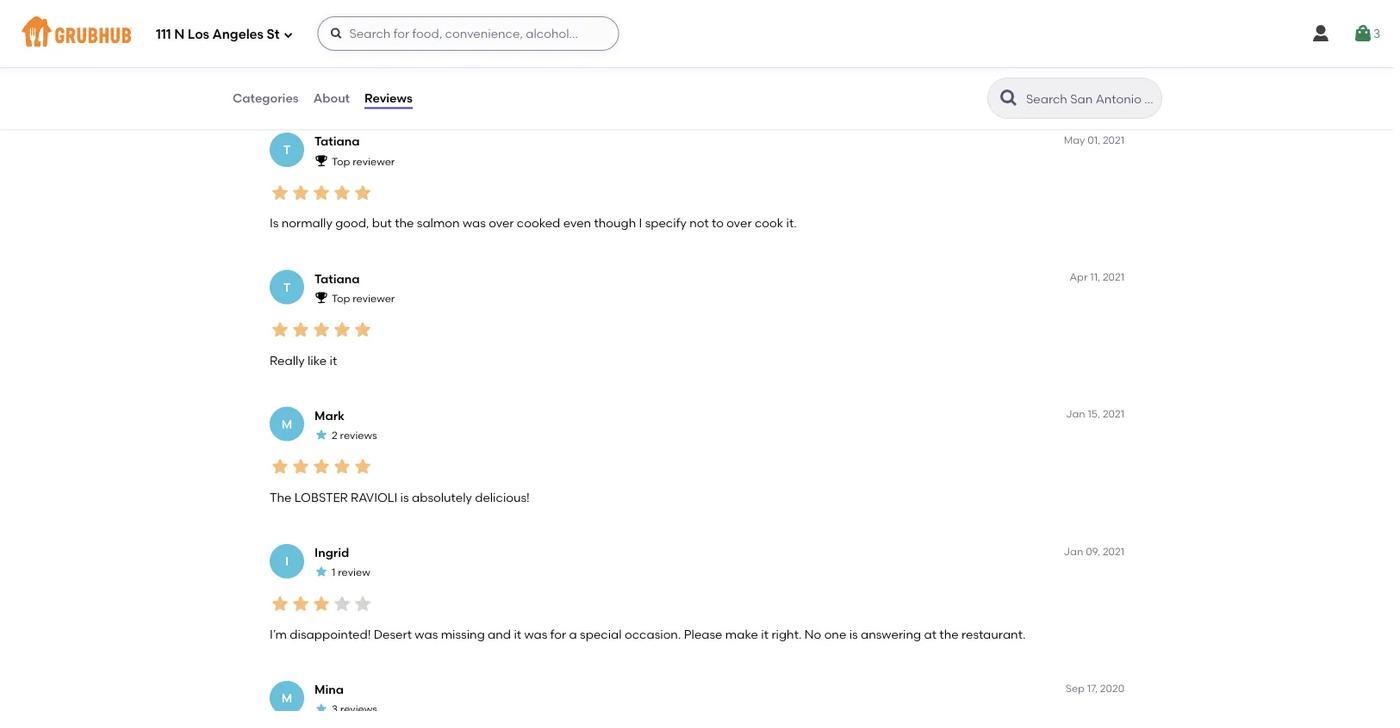 Task type: vqa. For each thing, say whether or not it's contained in the screenshot.


Task type: locate. For each thing, give the bounding box(es) containing it.
2 t from the top
[[283, 280, 291, 295]]

0 horizontal spatial may
[[422, 45, 443, 57]]

1 vertical spatial tatiana
[[314, 272, 360, 286]]

angeles inside 'main navigation' navigation
[[212, 27, 264, 42]]

m for mina
[[282, 692, 292, 706]]

so
[[373, 72, 386, 87]]

1 horizontal spatial san
[[723, 72, 746, 87]]

mark
[[314, 409, 345, 424]]

reviewer down "but"
[[353, 293, 395, 305]]

tatiana
[[314, 135, 360, 149], [314, 272, 360, 286]]

is right 'ravioli'
[[400, 491, 409, 505]]

1 trophy icon image from the top
[[314, 154, 328, 168]]

0 horizontal spatial to
[[712, 216, 724, 231]]

0 vertical spatial antonio
[[498, 26, 545, 40]]

Search San Antonio Winery Los Angeles search field
[[1024, 90, 1156, 107]]

reviewer for it
[[353, 293, 395, 305]]

1
[[332, 567, 335, 579]]

1 m from the top
[[282, 417, 292, 432]]

m
[[282, 417, 292, 432], [282, 692, 292, 706]]

is normally good, but the salmon was over cooked even though i specify not to over cook it.
[[270, 216, 797, 231]]

0 vertical spatial reviewer
[[353, 155, 395, 168]]

t
[[283, 143, 291, 158], [283, 280, 291, 295]]

was left for
[[524, 628, 547, 642]]

0 horizontal spatial angeles
[[212, 27, 264, 42]]

2 top from the top
[[332, 293, 350, 305]]

0 horizontal spatial antonio
[[498, 26, 545, 40]]

response from san antonio winery los angeles replied may 18, 2021
[[382, 26, 663, 57]]

it right and on the bottom left
[[514, 628, 521, 642]]

to
[[712, 216, 724, 231], [1093, 560, 1105, 575]]

1 vertical spatial t
[[283, 280, 291, 295]]

1 horizontal spatial svg image
[[1353, 23, 1373, 44]]

0 horizontal spatial los
[[188, 27, 209, 42]]

2021
[[461, 45, 482, 57], [1103, 134, 1124, 147], [1103, 271, 1124, 284], [1103, 408, 1124, 421], [1103, 546, 1124, 558]]

we are so glad you enjoy ordering from us every week. cheers, from san antonio winery!
[[328, 72, 841, 87]]

t down categories button
[[283, 143, 291, 158]]

was
[[463, 216, 486, 231], [415, 628, 438, 642], [524, 628, 547, 642]]

svg image up we
[[330, 27, 343, 40]]

0 horizontal spatial i
[[285, 555, 289, 569]]

i'm
[[270, 628, 287, 642]]

top up good, on the left of page
[[332, 155, 350, 168]]

san
[[472, 26, 495, 40], [723, 72, 746, 87]]

los inside 'main navigation' navigation
[[188, 27, 209, 42]]

0 vertical spatial jan
[[1066, 408, 1085, 421]]

0 vertical spatial san
[[472, 26, 495, 40]]

0 horizontal spatial over
[[489, 216, 514, 231]]

antonio left winery
[[498, 26, 545, 40]]

reviews
[[340, 430, 377, 442]]

please
[[684, 628, 722, 642]]

1 horizontal spatial is
[[849, 628, 858, 642]]

reviewer
[[353, 155, 395, 168], [353, 293, 395, 305]]

2021 right 18, on the top of page
[[461, 45, 482, 57]]

t down normally
[[283, 280, 291, 295]]

111
[[156, 27, 171, 42]]

san antonio winery los angeles logo image
[[330, 27, 369, 65]]

jan 15, 2021
[[1066, 408, 1124, 421]]

top reviewer for good,
[[332, 155, 395, 168]]

ordering
[[476, 72, 526, 87]]

trophy icon image for normally
[[314, 154, 328, 168]]

0 vertical spatial top
[[332, 155, 350, 168]]

search icon image
[[999, 88, 1019, 109]]

special
[[580, 628, 622, 642]]

tatiana down about button
[[314, 135, 360, 149]]

17,
[[1087, 683, 1098, 695]]

good,
[[335, 216, 369, 231]]

categories button
[[232, 67, 300, 129]]

over
[[489, 216, 514, 231], [727, 216, 752, 231]]

i left specify
[[639, 216, 642, 231]]

from up 18, on the top of page
[[442, 26, 469, 40]]

week.
[[609, 72, 643, 87]]

jan up "proceed"
[[1064, 546, 1083, 558]]

m left mina
[[282, 692, 292, 706]]

to right not
[[712, 216, 724, 231]]

1 horizontal spatial over
[[727, 216, 752, 231]]

san up ordering at the left top of the page
[[472, 26, 495, 40]]

apr 11, 2021
[[1070, 271, 1124, 284]]

from right cheers,
[[693, 72, 721, 87]]

0 vertical spatial may
[[422, 45, 443, 57]]

really
[[270, 353, 305, 368]]

0 horizontal spatial is
[[400, 491, 409, 505]]

0 vertical spatial is
[[400, 491, 409, 505]]

los right n
[[188, 27, 209, 42]]

0 vertical spatial top reviewer
[[332, 155, 395, 168]]

it right like
[[330, 353, 337, 368]]

trophy icon image down about button
[[314, 154, 328, 168]]

may 01, 2021
[[1064, 134, 1124, 147]]

tatiana down good, on the left of page
[[314, 272, 360, 286]]

to down jan 09, 2021
[[1093, 560, 1105, 575]]

2021 inside response from san antonio winery los angeles replied may 18, 2021
[[461, 45, 482, 57]]

m left "mark"
[[282, 417, 292, 432]]

may left the 01,
[[1064, 134, 1085, 147]]

1 horizontal spatial i
[[639, 216, 642, 231]]

the
[[270, 491, 292, 505]]

enjoy
[[442, 72, 473, 87]]

antonio left winery!
[[749, 72, 795, 87]]

2021 right 15,
[[1103, 408, 1124, 421]]

a
[[569, 628, 577, 642]]

1 horizontal spatial was
[[463, 216, 486, 231]]

1 tatiana from the top
[[314, 135, 360, 149]]

delicious!
[[475, 491, 530, 505]]

1 reviewer from the top
[[353, 155, 395, 168]]

may left 18, on the top of page
[[422, 45, 443, 57]]

antonio
[[498, 26, 545, 40], [749, 72, 795, 87]]

tatiana for it
[[314, 272, 360, 286]]

1 top from the top
[[332, 155, 350, 168]]

los inside response from san antonio winery los angeles replied may 18, 2021
[[592, 26, 612, 40]]

2 reviewer from the top
[[353, 293, 395, 305]]

top reviewer down good, on the left of page
[[332, 293, 395, 305]]

was right salmon
[[463, 216, 486, 231]]

1 horizontal spatial to
[[1093, 560, 1105, 575]]

1 vertical spatial to
[[1093, 560, 1105, 575]]

0 horizontal spatial san
[[472, 26, 495, 40]]

1 top reviewer from the top
[[332, 155, 395, 168]]

winery!
[[798, 72, 841, 87]]

reviews
[[365, 91, 412, 105]]

1 over from the left
[[489, 216, 514, 231]]

svg image
[[1310, 23, 1331, 44], [330, 27, 343, 40]]

angeles up week.
[[615, 26, 663, 40]]

1 horizontal spatial the
[[939, 628, 959, 642]]

1 vertical spatial m
[[282, 692, 292, 706]]

is right one
[[849, 628, 858, 642]]

2 m from the top
[[282, 692, 292, 706]]

really like it
[[270, 353, 337, 368]]

from inside response from san antonio winery los angeles replied may 18, 2021
[[442, 26, 469, 40]]

angeles left st at the top left of the page
[[212, 27, 264, 42]]

right.
[[771, 628, 802, 642]]

from
[[442, 26, 469, 40], [529, 72, 556, 87], [693, 72, 721, 87]]

trophy icon image up like
[[314, 291, 328, 305]]

2 horizontal spatial it
[[761, 628, 769, 642]]

response
[[382, 26, 439, 40]]

ingrid
[[314, 546, 349, 561]]

2021 up proceed to checkout
[[1103, 546, 1124, 558]]

2 trophy icon image from the top
[[314, 291, 328, 305]]

m for mark
[[282, 417, 292, 432]]

ravioli
[[351, 491, 397, 505]]

1 horizontal spatial antonio
[[749, 72, 795, 87]]

0 vertical spatial m
[[282, 417, 292, 432]]

0 horizontal spatial svg image
[[283, 30, 293, 40]]

review
[[338, 567, 370, 579]]

0 vertical spatial tatiana
[[314, 135, 360, 149]]

san down 'main navigation' navigation
[[723, 72, 746, 87]]

i left ingrid
[[285, 555, 289, 569]]

1 horizontal spatial los
[[592, 26, 612, 40]]

disappointed!
[[290, 628, 371, 642]]

the
[[395, 216, 414, 231], [939, 628, 959, 642]]

is
[[400, 491, 409, 505], [849, 628, 858, 642]]

1 vertical spatial trophy icon image
[[314, 291, 328, 305]]

1 vertical spatial top reviewer
[[332, 293, 395, 305]]

was right desert
[[415, 628, 438, 642]]

09,
[[1086, 546, 1100, 558]]

about button
[[312, 67, 351, 129]]

over left the 'cook'
[[727, 216, 752, 231]]

trophy icon image
[[314, 154, 328, 168], [314, 291, 328, 305]]

0 horizontal spatial from
[[442, 26, 469, 40]]

1 vertical spatial i
[[285, 555, 289, 569]]

it left right. at the bottom of page
[[761, 628, 769, 642]]

1 vertical spatial jan
[[1064, 546, 1083, 558]]

1 vertical spatial top
[[332, 293, 350, 305]]

reviewer up "but"
[[353, 155, 395, 168]]

los
[[592, 26, 612, 40], [188, 27, 209, 42]]

svg image inside 3 button
[[1353, 23, 1373, 44]]

jan 09, 2021
[[1064, 546, 1124, 558]]

categories
[[233, 91, 299, 105]]

every
[[575, 72, 606, 87]]

1 vertical spatial reviewer
[[353, 293, 395, 305]]

los right winery
[[592, 26, 612, 40]]

0 vertical spatial the
[[395, 216, 414, 231]]

2021 right the 01,
[[1103, 134, 1124, 147]]

the right at
[[939, 628, 959, 642]]

one
[[824, 628, 846, 642]]

jan
[[1066, 408, 1085, 421], [1064, 546, 1083, 558]]

and
[[488, 628, 511, 642]]

to inside button
[[1093, 560, 1105, 575]]

svg image
[[1353, 23, 1373, 44], [283, 30, 293, 40]]

jan left 15,
[[1066, 408, 1085, 421]]

2 tatiana from the top
[[314, 272, 360, 286]]

answering
[[861, 628, 921, 642]]

top up really like it at the left
[[332, 293, 350, 305]]

2 horizontal spatial was
[[524, 628, 547, 642]]

the right "but"
[[395, 216, 414, 231]]

top reviewer up good, on the left of page
[[332, 155, 395, 168]]

top for good,
[[332, 155, 350, 168]]

top
[[332, 155, 350, 168], [332, 293, 350, 305]]

1 t from the top
[[283, 143, 291, 158]]

from left the us
[[529, 72, 556, 87]]

star icon image
[[270, 183, 290, 204], [290, 183, 311, 204], [311, 183, 332, 204], [332, 183, 352, 204], [352, 183, 373, 204], [270, 320, 290, 341], [290, 320, 311, 341], [311, 320, 332, 341], [332, 320, 352, 341], [352, 320, 373, 341], [314, 429, 328, 442], [270, 457, 290, 478], [290, 457, 311, 478], [311, 457, 332, 478], [332, 457, 352, 478], [352, 457, 373, 478], [314, 566, 328, 579], [270, 594, 290, 615], [290, 594, 311, 615], [311, 594, 332, 615], [332, 594, 352, 615], [352, 594, 373, 615], [314, 703, 328, 712]]

2021 for and
[[1103, 546, 1124, 558]]

1 vertical spatial antonio
[[749, 72, 795, 87]]

1 horizontal spatial from
[[529, 72, 556, 87]]

11,
[[1090, 271, 1100, 284]]

0 vertical spatial trophy icon image
[[314, 154, 328, 168]]

mina
[[314, 683, 344, 698]]

over left the cooked
[[489, 216, 514, 231]]

svg image left 3 button
[[1310, 23, 1331, 44]]

2021 for salmon
[[1103, 134, 1124, 147]]

2 top reviewer from the top
[[332, 293, 395, 305]]

0 vertical spatial t
[[283, 143, 291, 158]]

1 horizontal spatial angeles
[[615, 26, 663, 40]]

top reviewer
[[332, 155, 395, 168], [332, 293, 395, 305]]

1 horizontal spatial may
[[1064, 134, 1085, 147]]



Task type: describe. For each thing, give the bounding box(es) containing it.
about
[[313, 91, 350, 105]]

main navigation navigation
[[0, 0, 1394, 67]]

antonio inside response from san antonio winery los angeles replied may 18, 2021
[[498, 26, 545, 40]]

tatiana for good,
[[314, 135, 360, 149]]

sep 17, 2020
[[1066, 683, 1124, 695]]

may inside response from san antonio winery los angeles replied may 18, 2021
[[422, 45, 443, 57]]

us
[[559, 72, 572, 87]]

like
[[308, 353, 327, 368]]

111 n los angeles st
[[156, 27, 280, 42]]

0 horizontal spatial svg image
[[330, 27, 343, 40]]

san inside response from san antonio winery los angeles replied may 18, 2021
[[472, 26, 495, 40]]

1 horizontal spatial svg image
[[1310, 23, 1331, 44]]

proceed to checkout
[[1040, 560, 1165, 575]]

replied
[[382, 45, 419, 57]]

absolutely
[[412, 491, 472, 505]]

though
[[594, 216, 636, 231]]

jan for i'm disappointed! desert was missing and it was for a special occasion. please make it right. no one is answering at the restaurant.
[[1064, 546, 1083, 558]]

cheers,
[[646, 72, 690, 87]]

2020
[[1100, 683, 1124, 695]]

1 review
[[332, 567, 370, 579]]

2 horizontal spatial from
[[693, 72, 721, 87]]

but
[[372, 216, 392, 231]]

t for is
[[283, 143, 291, 158]]

0 horizontal spatial was
[[415, 628, 438, 642]]

specify
[[645, 216, 687, 231]]

restaurant.
[[961, 628, 1026, 642]]

even
[[563, 216, 591, 231]]

proceed to checkout button
[[987, 552, 1218, 583]]

0 horizontal spatial the
[[395, 216, 414, 231]]

occasion.
[[625, 628, 681, 642]]

it.
[[786, 216, 797, 231]]

01,
[[1088, 134, 1100, 147]]

reviewer for good,
[[353, 155, 395, 168]]

angeles inside response from san antonio winery los angeles replied may 18, 2021
[[615, 26, 663, 40]]

you
[[418, 72, 439, 87]]

reviews button
[[364, 67, 413, 129]]

proceed
[[1040, 560, 1090, 575]]

for
[[550, 628, 566, 642]]

1 vertical spatial san
[[723, 72, 746, 87]]

0 vertical spatial to
[[712, 216, 724, 231]]

i'm disappointed! desert was missing and it was for a special occasion. please make it right. no one is answering at the restaurant.
[[270, 628, 1026, 642]]

1 horizontal spatial it
[[514, 628, 521, 642]]

missing
[[441, 628, 485, 642]]

2 over from the left
[[727, 216, 752, 231]]

top for it
[[332, 293, 350, 305]]

apr
[[1070, 271, 1088, 284]]

3 button
[[1353, 18, 1380, 49]]

normally
[[281, 216, 332, 231]]

lobster
[[294, 491, 348, 505]]

we
[[328, 72, 347, 87]]

2
[[332, 430, 337, 442]]

15,
[[1088, 408, 1100, 421]]

make
[[725, 628, 758, 642]]

checkout
[[1108, 560, 1165, 575]]

0 vertical spatial i
[[639, 216, 642, 231]]

1 vertical spatial may
[[1064, 134, 1085, 147]]

at
[[924, 628, 937, 642]]

top reviewer for it
[[332, 293, 395, 305]]

st
[[267, 27, 280, 42]]

2 reviews
[[332, 430, 377, 442]]

winery
[[547, 26, 589, 40]]

desert
[[374, 628, 412, 642]]

cook
[[755, 216, 783, 231]]

jan for the lobster ravioli is absolutely delicious!
[[1066, 408, 1085, 421]]

glad
[[389, 72, 415, 87]]

cooked
[[517, 216, 560, 231]]

1 vertical spatial is
[[849, 628, 858, 642]]

Search for food, convenience, alcohol... search field
[[317, 16, 619, 51]]

t for really
[[283, 280, 291, 295]]

trophy icon image for like
[[314, 291, 328, 305]]

the lobster ravioli is absolutely delicious!
[[270, 491, 530, 505]]

no
[[804, 628, 821, 642]]

18,
[[446, 45, 458, 57]]

2021 for delicious!
[[1103, 408, 1124, 421]]

are
[[350, 72, 370, 87]]

0 horizontal spatial it
[[330, 353, 337, 368]]

sep
[[1066, 683, 1085, 695]]

is
[[270, 216, 279, 231]]

1 vertical spatial the
[[939, 628, 959, 642]]

2021 right 11,
[[1103, 271, 1124, 284]]

not
[[689, 216, 709, 231]]

3
[[1373, 26, 1380, 41]]

salmon
[[417, 216, 460, 231]]

n
[[174, 27, 185, 42]]



